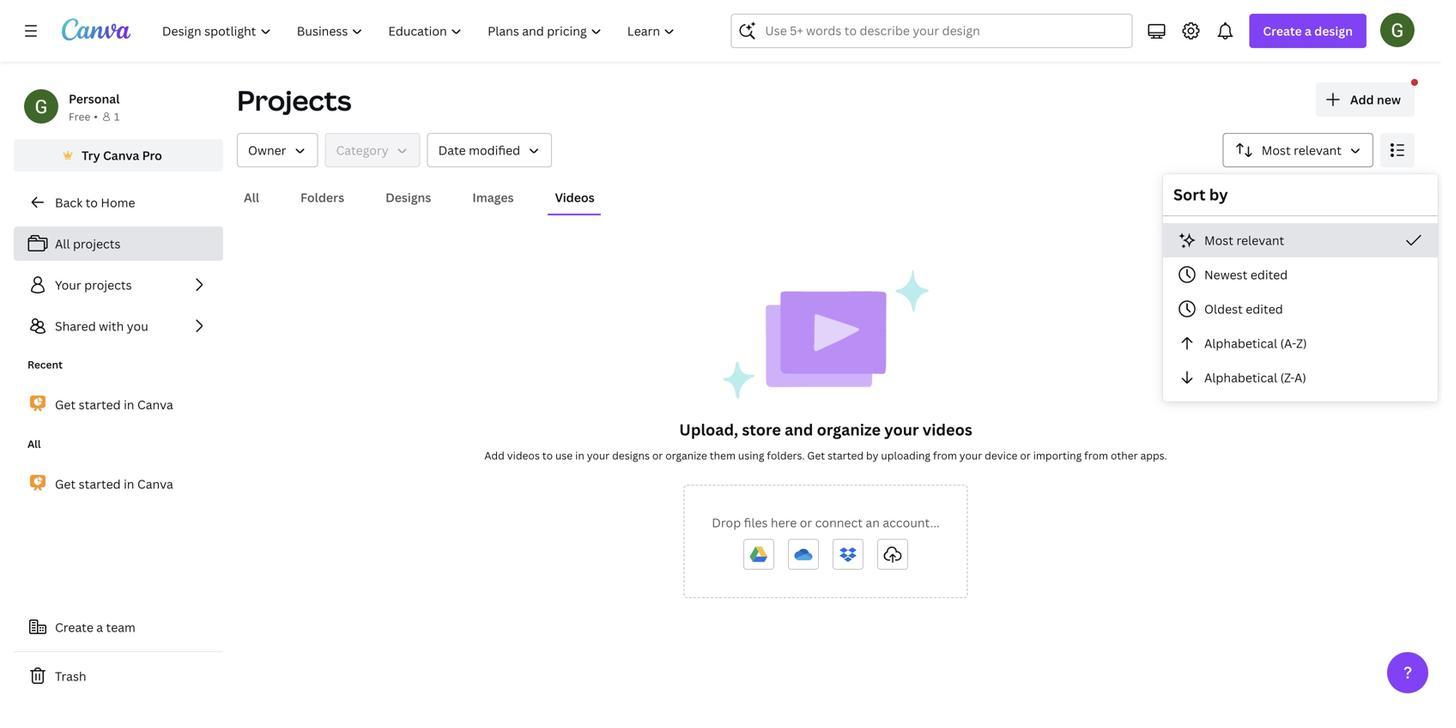 Task type: locate. For each thing, give the bounding box(es) containing it.
2 horizontal spatial all
[[244, 189, 259, 206]]

your projects link
[[14, 268, 223, 302]]

1 get started in canva from the top
[[55, 397, 173, 413]]

Category button
[[325, 133, 421, 167]]

try canva pro
[[82, 147, 162, 164]]

apps.
[[1141, 449, 1168, 463]]

0 vertical spatial get started in canva link
[[14, 386, 223, 423]]

create inside 'button'
[[55, 620, 93, 636]]

add inside dropdown button
[[1351, 91, 1375, 108]]

or right here
[[800, 515, 813, 531]]

device
[[985, 449, 1018, 463]]

0 vertical spatial add
[[1351, 91, 1375, 108]]

0 vertical spatial projects
[[73, 236, 121, 252]]

or
[[653, 449, 663, 463], [1020, 449, 1031, 463], [800, 515, 813, 531]]

0 vertical spatial by
[[1210, 184, 1229, 205]]

1 vertical spatial edited
[[1246, 301, 1284, 317]]

edited
[[1251, 267, 1288, 283], [1246, 301, 1284, 317]]

a inside "create a design" dropdown button
[[1305, 23, 1312, 39]]

your left the designs
[[587, 449, 610, 463]]

2 horizontal spatial or
[[1020, 449, 1031, 463]]

get started in canva for 1st the get started in canva link from the top
[[55, 397, 173, 413]]

relevant down the add new dropdown button
[[1294, 142, 1342, 158]]

1 horizontal spatial create
[[1264, 23, 1302, 39]]

add
[[1351, 91, 1375, 108], [485, 449, 505, 463]]

trash
[[55, 669, 86, 685]]

1 horizontal spatial organize
[[817, 420, 881, 441]]

most relevant inside option
[[1205, 232, 1285, 249]]

organize
[[817, 420, 881, 441], [666, 449, 707, 463]]

a left design
[[1305, 23, 1312, 39]]

your left device
[[960, 449, 983, 463]]

1 vertical spatial create
[[55, 620, 93, 636]]

add left use at the left bottom of the page
[[485, 449, 505, 463]]

1 horizontal spatial most
[[1262, 142, 1291, 158]]

videos up uploading
[[923, 420, 973, 441]]

0 vertical spatial videos
[[923, 420, 973, 441]]

add left new
[[1351, 91, 1375, 108]]

images
[[473, 189, 514, 206]]

owner
[[248, 142, 286, 158]]

get started in canva link
[[14, 386, 223, 423], [14, 466, 223, 502]]

1 vertical spatial relevant
[[1237, 232, 1285, 249]]

get
[[55, 397, 76, 413], [808, 449, 825, 463], [55, 476, 76, 492]]

Date modified button
[[427, 133, 552, 167]]

1 vertical spatial by
[[867, 449, 879, 463]]

recent
[[27, 358, 63, 372]]

1 horizontal spatial a
[[1305, 23, 1312, 39]]

0 vertical spatial create
[[1264, 23, 1302, 39]]

create for create a design
[[1264, 23, 1302, 39]]

(a-
[[1281, 335, 1297, 352]]

other
[[1111, 449, 1138, 463]]

1 horizontal spatial or
[[800, 515, 813, 531]]

all
[[244, 189, 259, 206], [55, 236, 70, 252], [27, 437, 41, 451]]

a left team
[[96, 620, 103, 636]]

from left other at bottom right
[[1085, 449, 1109, 463]]

1 vertical spatial get started in canva
[[55, 476, 173, 492]]

relevant
[[1294, 142, 1342, 158], [1237, 232, 1285, 249]]

importing
[[1034, 449, 1082, 463]]

edited up oldest edited at the right of page
[[1251, 267, 1288, 283]]

organize down upload,
[[666, 449, 707, 463]]

organize right and
[[817, 420, 881, 441]]

all inside 'button'
[[244, 189, 259, 206]]

0 horizontal spatial relevant
[[1237, 232, 1285, 249]]

1 vertical spatial to
[[543, 449, 553, 463]]

or right device
[[1020, 449, 1031, 463]]

shared with you link
[[14, 309, 223, 344]]

0 vertical spatial most
[[1262, 142, 1291, 158]]

most
[[1262, 142, 1291, 158], [1205, 232, 1234, 249]]

top level navigation element
[[151, 14, 690, 48]]

0 horizontal spatial add
[[485, 449, 505, 463]]

1 vertical spatial add
[[485, 449, 505, 463]]

1 vertical spatial all
[[55, 236, 70, 252]]

drop
[[712, 515, 741, 531]]

create a team
[[55, 620, 136, 636]]

date modified
[[439, 142, 521, 158]]

1 vertical spatial started
[[828, 449, 864, 463]]

alphabetical down oldest edited at the right of page
[[1205, 335, 1278, 352]]

create inside dropdown button
[[1264, 23, 1302, 39]]

canva inside button
[[103, 147, 139, 164]]

1 vertical spatial get
[[808, 449, 825, 463]]

create a team button
[[14, 611, 223, 645]]

all down owner in the top of the page
[[244, 189, 259, 206]]

1 alphabetical from the top
[[1205, 335, 1278, 352]]

by
[[1210, 184, 1229, 205], [867, 449, 879, 463]]

most relevant up newest edited
[[1205, 232, 1285, 249]]

alphabetical down alphabetical (a-z)
[[1205, 370, 1278, 386]]

all projects
[[55, 236, 121, 252]]

in
[[124, 397, 134, 413], [575, 449, 585, 463], [124, 476, 134, 492]]

relevant inside most relevant button
[[1294, 142, 1342, 158]]

alphabetical inside button
[[1205, 370, 1278, 386]]

a
[[1305, 23, 1312, 39], [96, 620, 103, 636]]

2 get started in canva from the top
[[55, 476, 173, 492]]

alphabetical (z-a) option
[[1164, 361, 1438, 395]]

1 horizontal spatial to
[[543, 449, 553, 463]]

most inside option
[[1205, 232, 1234, 249]]

•
[[94, 109, 98, 124]]

sort
[[1174, 184, 1206, 205]]

by right sort
[[1210, 184, 1229, 205]]

newest
[[1205, 267, 1248, 283]]

your
[[885, 420, 919, 441], [587, 449, 610, 463], [960, 449, 983, 463]]

alphabetical (a-z)
[[1205, 335, 1308, 352]]

oldest edited option
[[1164, 292, 1438, 326]]

1 vertical spatial a
[[96, 620, 103, 636]]

category
[[336, 142, 389, 158]]

1 vertical spatial alphabetical
[[1205, 370, 1278, 386]]

designs button
[[379, 181, 438, 214]]

your projects
[[55, 277, 132, 293]]

0 horizontal spatial from
[[933, 449, 957, 463]]

from right uploading
[[933, 449, 957, 463]]

0 horizontal spatial a
[[96, 620, 103, 636]]

all projects link
[[14, 227, 223, 261]]

using
[[738, 449, 765, 463]]

1 horizontal spatial all
[[55, 236, 70, 252]]

sort by
[[1174, 184, 1229, 205]]

store
[[742, 420, 781, 441]]

a for design
[[1305, 23, 1312, 39]]

1 vertical spatial most relevant
[[1205, 232, 1285, 249]]

a inside create a team 'button'
[[96, 620, 103, 636]]

1 vertical spatial most
[[1205, 232, 1234, 249]]

newest edited button
[[1164, 258, 1438, 292]]

0 horizontal spatial create
[[55, 620, 93, 636]]

0 vertical spatial started
[[79, 397, 121, 413]]

get started in canva
[[55, 397, 173, 413], [55, 476, 173, 492]]

2 alphabetical from the top
[[1205, 370, 1278, 386]]

projects down the back to home
[[73, 236, 121, 252]]

folders
[[301, 189, 344, 206]]

back to home
[[55, 195, 135, 211]]

0 vertical spatial organize
[[817, 420, 881, 441]]

2 vertical spatial started
[[79, 476, 121, 492]]

videos
[[923, 420, 973, 441], [507, 449, 540, 463]]

to left use at the left bottom of the page
[[543, 449, 553, 463]]

1 horizontal spatial add
[[1351, 91, 1375, 108]]

0 vertical spatial canva
[[103, 147, 139, 164]]

alphabetical
[[1205, 335, 1278, 352], [1205, 370, 1278, 386]]

create left design
[[1264, 23, 1302, 39]]

0 vertical spatial alphabetical
[[1205, 335, 1278, 352]]

1 horizontal spatial relevant
[[1294, 142, 1342, 158]]

alphabetical (a-z) option
[[1164, 326, 1438, 361]]

0 vertical spatial edited
[[1251, 267, 1288, 283]]

use
[[556, 449, 573, 463]]

0 vertical spatial to
[[86, 195, 98, 211]]

uploading
[[881, 449, 931, 463]]

1 horizontal spatial by
[[1210, 184, 1229, 205]]

add inside "upload, store and organize your videos add videos to use in your designs or organize them using folders. get started by uploading from your device or importing from other apps."
[[485, 449, 505, 463]]

0 horizontal spatial videos
[[507, 449, 540, 463]]

list
[[14, 227, 223, 344]]

0 horizontal spatial your
[[587, 449, 610, 463]]

create
[[1264, 23, 1302, 39], [55, 620, 93, 636]]

0 horizontal spatial by
[[867, 449, 879, 463]]

and
[[785, 420, 814, 441]]

in inside "upload, store and organize your videos add videos to use in your designs or organize them using folders. get started by uploading from your device or importing from other apps."
[[575, 449, 585, 463]]

1 vertical spatial in
[[575, 449, 585, 463]]

your up uploading
[[885, 420, 919, 441]]

to inside "upload, store and organize your videos add videos to use in your designs or organize them using folders. get started by uploading from your device or importing from other apps."
[[543, 449, 553, 463]]

gary orlando image
[[1381, 13, 1415, 47]]

or right the designs
[[653, 449, 663, 463]]

1 horizontal spatial from
[[1085, 449, 1109, 463]]

all up "your"
[[55, 236, 70, 252]]

0 horizontal spatial all
[[27, 437, 41, 451]]

relevant up newest edited
[[1237, 232, 1285, 249]]

images button
[[466, 181, 521, 214]]

0 vertical spatial relevant
[[1294, 142, 1342, 158]]

date
[[439, 142, 466, 158]]

2 vertical spatial all
[[27, 437, 41, 451]]

from
[[933, 449, 957, 463], [1085, 449, 1109, 463]]

to right 'back'
[[86, 195, 98, 211]]

projects
[[73, 236, 121, 252], [84, 277, 132, 293]]

None search field
[[731, 14, 1133, 48]]

by left uploading
[[867, 449, 879, 463]]

1 vertical spatial get started in canva link
[[14, 466, 223, 502]]

started
[[79, 397, 121, 413], [828, 449, 864, 463], [79, 476, 121, 492]]

(z-
[[1281, 370, 1295, 386]]

0 vertical spatial all
[[244, 189, 259, 206]]

upload,
[[679, 420, 739, 441]]

files
[[744, 515, 768, 531]]

Sort by button
[[1223, 133, 1374, 167]]

edited up alphabetical (a-z)
[[1246, 301, 1284, 317]]

projects for your projects
[[84, 277, 132, 293]]

1 get started in canva link from the top
[[14, 386, 223, 423]]

0 vertical spatial get started in canva
[[55, 397, 173, 413]]

shared with you
[[55, 318, 148, 334]]

add new button
[[1316, 82, 1415, 117]]

0 horizontal spatial most
[[1205, 232, 1234, 249]]

videos left use at the left bottom of the page
[[507, 449, 540, 463]]

edited inside oldest edited button
[[1246, 301, 1284, 317]]

alphabetical inside button
[[1205, 335, 1278, 352]]

1 vertical spatial projects
[[84, 277, 132, 293]]

videos button
[[548, 181, 602, 214]]

create left team
[[55, 620, 93, 636]]

projects right "your"
[[84, 277, 132, 293]]

most relevant down the add new dropdown button
[[1262, 142, 1342, 158]]

alphabetical for alphabetical (z-a)
[[1205, 370, 1278, 386]]

get started in canva for first the get started in canva link from the bottom of the page
[[55, 476, 173, 492]]

all down recent
[[27, 437, 41, 451]]

edited inside the newest edited button
[[1251, 267, 1288, 283]]

canva
[[103, 147, 139, 164], [137, 397, 173, 413], [137, 476, 173, 492]]

0 vertical spatial a
[[1305, 23, 1312, 39]]

1 vertical spatial organize
[[666, 449, 707, 463]]



Task type: vqa. For each thing, say whether or not it's contained in the screenshot.
for to the bottom
no



Task type: describe. For each thing, give the bounding box(es) containing it.
designs
[[612, 449, 650, 463]]

most relevant button
[[1164, 223, 1438, 258]]

try
[[82, 147, 100, 164]]

0 vertical spatial get
[[55, 397, 76, 413]]

with
[[99, 318, 124, 334]]

a for team
[[96, 620, 103, 636]]

started for first the get started in canva link from the bottom of the page
[[79, 476, 121, 492]]

connect
[[816, 515, 863, 531]]

all for all 'button'
[[244, 189, 259, 206]]

alphabetical for alphabetical (a-z)
[[1205, 335, 1278, 352]]

oldest edited
[[1205, 301, 1284, 317]]

pro
[[142, 147, 162, 164]]

relevant inside the most relevant button
[[1237, 232, 1285, 249]]

alphabetical (z-a) button
[[1164, 361, 1438, 395]]

newest edited
[[1205, 267, 1288, 283]]

add new
[[1351, 91, 1401, 108]]

all for all projects
[[55, 236, 70, 252]]

your
[[55, 277, 81, 293]]

create a design
[[1264, 23, 1353, 39]]

upload, store and organize your videos add videos to use in your designs or organize them using folders. get started by uploading from your device or importing from other apps.
[[485, 420, 1168, 463]]

home
[[101, 195, 135, 211]]

started for 1st the get started in canva link from the top
[[79, 397, 121, 413]]

create a design button
[[1250, 14, 1367, 48]]

2 get started in canva link from the top
[[14, 466, 223, 502]]

1
[[114, 109, 120, 124]]

alphabetical (a-z) button
[[1164, 326, 1438, 361]]

projects for all projects
[[73, 236, 121, 252]]

1 horizontal spatial your
[[885, 420, 919, 441]]

2 vertical spatial get
[[55, 476, 76, 492]]

Search search field
[[766, 15, 1099, 47]]

Owner button
[[237, 133, 318, 167]]

0 horizontal spatial to
[[86, 195, 98, 211]]

drop files here or connect an account...
[[712, 515, 940, 531]]

personal
[[69, 91, 120, 107]]

new
[[1377, 91, 1401, 108]]

2 horizontal spatial your
[[960, 449, 983, 463]]

back to home link
[[14, 185, 223, 220]]

list containing all projects
[[14, 227, 223, 344]]

folders.
[[767, 449, 805, 463]]

0 horizontal spatial or
[[653, 449, 663, 463]]

free
[[69, 109, 90, 124]]

design
[[1315, 23, 1353, 39]]

1 vertical spatial videos
[[507, 449, 540, 463]]

an
[[866, 515, 880, 531]]

1 horizontal spatial videos
[[923, 420, 973, 441]]

0 horizontal spatial organize
[[666, 449, 707, 463]]

1 from from the left
[[933, 449, 957, 463]]

all button
[[237, 181, 266, 214]]

z)
[[1297, 335, 1308, 352]]

create for create a team
[[55, 620, 93, 636]]

a)
[[1295, 370, 1307, 386]]

folders button
[[294, 181, 351, 214]]

edited for newest edited
[[1251, 267, 1288, 283]]

by inside "upload, store and organize your videos add videos to use in your designs or organize them using folders. get started by uploading from your device or importing from other apps."
[[867, 449, 879, 463]]

projects
[[237, 82, 352, 119]]

team
[[106, 620, 136, 636]]

edited for oldest edited
[[1246, 301, 1284, 317]]

2 vertical spatial in
[[124, 476, 134, 492]]

back
[[55, 195, 83, 211]]

shared
[[55, 318, 96, 334]]

1 vertical spatial canva
[[137, 397, 173, 413]]

oldest edited button
[[1164, 292, 1438, 326]]

most relevant option
[[1164, 223, 1438, 258]]

newest edited option
[[1164, 258, 1438, 292]]

videos
[[555, 189, 595, 206]]

oldest
[[1205, 301, 1243, 317]]

0 vertical spatial in
[[124, 397, 134, 413]]

account...
[[883, 515, 940, 531]]

started inside "upload, store and organize your videos add videos to use in your designs or organize them using folders. get started by uploading from your device or importing from other apps."
[[828, 449, 864, 463]]

trash link
[[14, 660, 223, 694]]

sort by list box
[[1164, 223, 1438, 395]]

2 vertical spatial canva
[[137, 476, 173, 492]]

2 from from the left
[[1085, 449, 1109, 463]]

alphabetical (z-a)
[[1205, 370, 1307, 386]]

modified
[[469, 142, 521, 158]]

get inside "upload, store and organize your videos add videos to use in your designs or organize them using folders. get started by uploading from your device or importing from other apps."
[[808, 449, 825, 463]]

here
[[771, 515, 797, 531]]

you
[[127, 318, 148, 334]]

designs
[[386, 189, 431, 206]]

try canva pro button
[[14, 139, 223, 172]]

free •
[[69, 109, 98, 124]]

them
[[710, 449, 736, 463]]

0 vertical spatial most relevant
[[1262, 142, 1342, 158]]



